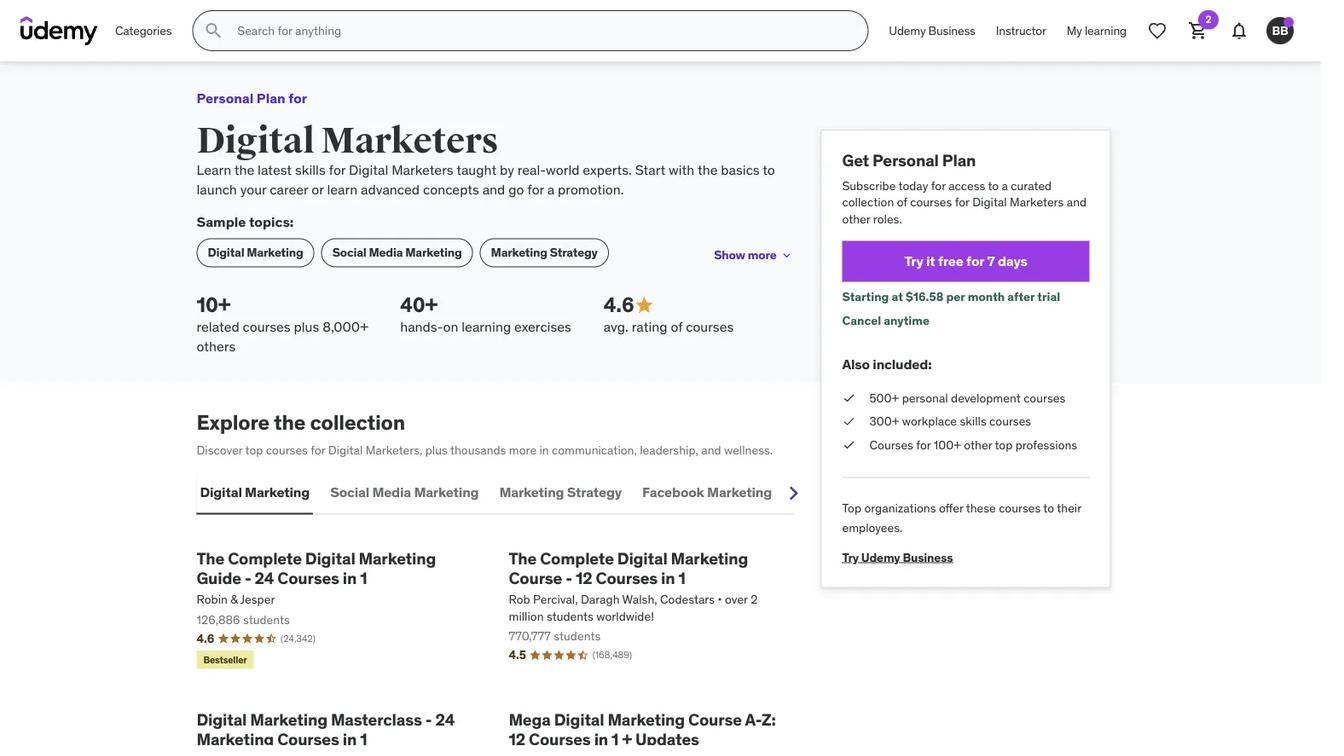 Task type: describe. For each thing, give the bounding box(es) containing it.
skills inside learn the latest skills for digital marketers taught by real-world experts. start with the basics to launch your career or learn advanced concepts and go for a promotion.
[[295, 161, 326, 179]]

courses for the complete digital marketing course - 12 courses in 1 rob percival, daragh walsh, codestars • over 2 million students worldwide! 770,777 students
[[596, 568, 658, 588]]

marketing strategy button
[[496, 472, 625, 513]]

show more button
[[714, 239, 794, 273]]

business inside try udemy business link
[[903, 550, 954, 565]]

employees.
[[843, 520, 903, 536]]

social for social media marketing link at the left top
[[332, 245, 367, 260]]

plus inside explore the collection discover top courses for digital marketers, plus thousands more in communication, leadership, and wellness.
[[426, 442, 448, 458]]

24 inside digital marketing masterclass - 24 marketing courses in 1
[[436, 710, 455, 730]]

marketing inside "link"
[[491, 245, 548, 260]]

courses inside explore the collection discover top courses for digital marketers, plus thousands more in communication, leadership, and wellness.
[[266, 442, 308, 458]]

daragh
[[581, 592, 620, 607]]

a inside get personal plan subscribe today for access to a curated collection of courses for digital marketers and other roles.
[[1002, 178, 1009, 193]]

digital marketing for the digital marketing button
[[200, 484, 310, 501]]

to inside learn the latest skills for digital marketers taught by real-world experts. start with the basics to launch your career or learn advanced concepts and go for a promotion.
[[763, 161, 776, 179]]

it
[[927, 253, 936, 270]]

- for course
[[566, 568, 573, 588]]

digital inside button
[[200, 484, 242, 501]]

digital marketing for digital marketing link
[[208, 245, 303, 260]]

communication,
[[552, 442, 637, 458]]

mega digital marketing course a-z: 12 courses in 1 + updates link
[[509, 710, 794, 747]]

tab navigation element
[[197, 472, 1013, 515]]

770,777
[[509, 629, 551, 644]]

starting at $16.58 per month after trial cancel anytime
[[843, 289, 1061, 328]]

included:
[[873, 356, 932, 373]]

for right the go
[[528, 180, 544, 198]]

to inside get personal plan subscribe today for access to a curated collection of courses for digital marketers and other roles.
[[989, 178, 999, 193]]

xsmall image for 500+
[[843, 390, 856, 407]]

in for the complete digital marketing course - 12 courses in 1 rob percival, daragh walsh, codestars • over 2 million students worldwide! 770,777 students
[[661, 568, 675, 588]]

facebook marketing
[[643, 484, 772, 501]]

codestars
[[660, 592, 715, 607]]

organizations
[[865, 501, 937, 516]]

guide
[[197, 568, 241, 588]]

by
[[500, 161, 514, 179]]

the complete digital marketing guide - 24 courses in 1 robin & jesper 126,886 students
[[197, 548, 436, 627]]

7
[[988, 253, 995, 270]]

medium image
[[634, 295, 655, 316]]

complete for 24
[[228, 548, 302, 569]]

social for the social media marketing button on the bottom
[[330, 484, 370, 501]]

days
[[998, 253, 1028, 270]]

exercises
[[515, 318, 572, 336]]

24 inside the complete digital marketing guide - 24 courses in 1 robin & jesper 126,886 students
[[255, 568, 274, 588]]

(24,342)
[[281, 633, 316, 645]]

in inside digital marketing masterclass - 24 marketing courses in 1
[[343, 729, 357, 747]]

submit search image
[[203, 20, 224, 41]]

4.5
[[509, 648, 526, 663]]

updates
[[636, 729, 700, 747]]

advanced
[[361, 180, 420, 198]]

marketing inside the complete digital marketing guide - 24 courses in 1 robin & jesper 126,886 students
[[359, 548, 436, 569]]

concepts
[[423, 180, 479, 198]]

notifications image
[[1230, 20, 1250, 41]]

percival,
[[533, 592, 578, 607]]

the for guide
[[197, 548, 225, 569]]

learning inside 40+ hands-on learning exercises
[[462, 318, 511, 336]]

collection inside get personal plan subscribe today for access to a curated collection of courses for digital marketers and other roles.
[[843, 194, 894, 210]]

in inside explore the collection discover top courses for digital marketers, plus thousands more in communication, leadership, and wellness.
[[540, 442, 549, 458]]

digital marketing masterclass - 24 marketing courses in 1
[[197, 710, 455, 747]]

try udemy business
[[843, 550, 954, 565]]

500+ personal development courses
[[870, 390, 1066, 406]]

world
[[546, 161, 580, 179]]

udemy business
[[889, 23, 976, 38]]

1 vertical spatial udemy
[[862, 550, 901, 565]]

course inside 'the complete digital marketing course - 12 courses in 1 rob percival, daragh walsh, codestars • over 2 million students worldwide! 770,777 students'
[[509, 568, 563, 588]]

marketing inside button
[[414, 484, 479, 501]]

search
[[793, 484, 837, 501]]

courses inside '10+ related courses plus 8,000+ others'
[[243, 318, 291, 336]]

for up digital marketers
[[289, 89, 307, 107]]

udemy image
[[20, 16, 98, 45]]

social media marketing link
[[321, 239, 473, 268]]

course inside mega digital marketing course a-z: 12 courses in 1 + updates
[[689, 710, 742, 730]]

2 inside 'the complete digital marketing course - 12 courses in 1 rob percival, daragh walsh, codestars • over 2 million students worldwide! 770,777 students'
[[751, 592, 758, 607]]

courses up professions
[[1024, 390, 1066, 406]]

development
[[951, 390, 1021, 406]]

avg.
[[604, 318, 629, 336]]

also included:
[[843, 356, 932, 373]]

courses for 100+ other top professions
[[870, 437, 1078, 453]]

marketing inside 'the complete digital marketing course - 12 courses in 1 rob percival, daragh walsh, codestars • over 2 million students worldwide! 770,777 students'
[[671, 548, 749, 569]]

24342 reviews element
[[281, 632, 316, 646]]

career
[[270, 180, 308, 198]]

rating
[[632, 318, 668, 336]]

courses for mega digital marketing course a-z: 12 courses in 1 + updates
[[529, 729, 591, 747]]

learn
[[327, 180, 358, 198]]

in for mega digital marketing course a-z: 12 courses in 1 + updates
[[594, 729, 609, 747]]

engine
[[840, 484, 885, 501]]

over
[[725, 592, 748, 607]]

real-
[[518, 161, 546, 179]]

personal
[[902, 390, 949, 406]]

2 horizontal spatial the
[[698, 161, 718, 179]]

courses for the complete digital marketing guide - 24 courses in 1 robin & jesper 126,886 students
[[278, 568, 339, 588]]

(168,489)
[[593, 650, 632, 661]]

digital marketers
[[197, 119, 499, 163]]

for inside explore the collection discover top courses for digital marketers, plus thousands more in communication, leadership, and wellness.
[[311, 442, 325, 458]]

40+
[[400, 292, 438, 318]]

try it free for 7 days link
[[843, 241, 1090, 282]]

xsmall image
[[843, 437, 856, 454]]

cancel
[[843, 313, 882, 328]]

subscribe
[[843, 178, 896, 193]]

roles.
[[874, 211, 903, 227]]

- for guide
[[245, 568, 251, 588]]

300+ workplace skills courses
[[870, 414, 1032, 429]]

more inside button
[[748, 248, 777, 263]]

the complete digital marketing course - 12 courses in 1 link
[[509, 548, 794, 588]]

top
[[843, 501, 862, 516]]

per
[[947, 289, 966, 305]]

1 inside digital marketing masterclass - 24 marketing courses in 1
[[360, 729, 367, 747]]

rob
[[509, 592, 530, 607]]

more inside explore the collection discover top courses for digital marketers, plus thousands more in communication, leadership, and wellness.
[[509, 442, 537, 458]]

the for latest
[[234, 161, 254, 179]]

try for try udemy business
[[843, 550, 859, 565]]

personal plan for
[[197, 89, 307, 107]]

marketers inside get personal plan subscribe today for access to a curated collection of courses for digital marketers and other roles.
[[1010, 194, 1064, 210]]

students inside the complete digital marketing guide - 24 courses in 1 robin & jesper 126,886 students
[[243, 612, 290, 627]]

and inside learn the latest skills for digital marketers taught by real-world experts. start with the basics to launch your career or learn advanced concepts and go for a promotion.
[[483, 180, 505, 198]]

100+
[[934, 437, 962, 453]]

digital marketing link
[[197, 239, 315, 268]]

2 link
[[1178, 10, 1219, 51]]

wellness.
[[724, 442, 773, 458]]

plan inside get personal plan subscribe today for access to a curated collection of courses for digital marketers and other roles.
[[943, 150, 976, 171]]

get
[[843, 150, 870, 171]]

media for the social media marketing button on the bottom
[[372, 484, 411, 501]]

digital inside explore the collection discover top courses for digital marketers, plus thousands more in communication, leadership, and wellness.
[[328, 442, 363, 458]]

digital inside 'the complete digital marketing course - 12 courses in 1 rob percival, daragh walsh, codestars • over 2 million students worldwide! 770,777 students'
[[618, 548, 668, 569]]

my learning
[[1067, 23, 1127, 38]]

and inside explore the collection discover top courses for digital marketers, plus thousands more in communication, leadership, and wellness.
[[702, 442, 722, 458]]

the for course
[[509, 548, 537, 569]]

- inside digital marketing masterclass - 24 marketing courses in 1
[[426, 710, 432, 730]]

courses inside top organizations offer these courses to their employees.
[[999, 501, 1041, 516]]

for down access at the top right of page
[[955, 194, 970, 210]]

students up (168,489)
[[554, 629, 601, 644]]

126,886
[[197, 612, 240, 627]]

start
[[635, 161, 666, 179]]

topics:
[[249, 213, 294, 231]]

udemy business link
[[879, 10, 986, 51]]

for up learn
[[329, 161, 346, 179]]

related
[[197, 318, 240, 336]]

experts.
[[583, 161, 632, 179]]

1 for the complete digital marketing guide - 24 courses in 1 robin & jesper 126,886 students
[[360, 568, 368, 588]]

at
[[892, 289, 904, 305]]

learn the latest skills for digital marketers taught by real-world experts. start with the basics to launch your career or learn advanced concepts and go for a promotion.
[[197, 161, 776, 198]]

the complete digital marketing course - 12 courses in 1 rob percival, daragh walsh, codestars • over 2 million students worldwide! 770,777 students
[[509, 548, 758, 644]]

also
[[843, 356, 870, 373]]

0 vertical spatial 4.6
[[604, 292, 634, 318]]

next image
[[780, 480, 808, 507]]

try for try it free for 7 days
[[905, 253, 924, 270]]



Task type: locate. For each thing, give the bounding box(es) containing it.
marketers up the concepts
[[392, 161, 454, 179]]

a inside learn the latest skills for digital marketers taught by real-world experts. start with the basics to launch your career or learn advanced concepts and go for a promotion.
[[548, 180, 555, 198]]

0 horizontal spatial other
[[843, 211, 871, 227]]

24 up "jesper"
[[255, 568, 274, 588]]

business left instructor
[[929, 23, 976, 38]]

the up your
[[234, 161, 254, 179]]

0 vertical spatial plus
[[294, 318, 319, 336]]

social inside button
[[330, 484, 370, 501]]

1 horizontal spatial more
[[748, 248, 777, 263]]

xsmall image inside show more button
[[780, 249, 794, 262]]

2 vertical spatial xsmall image
[[843, 413, 856, 430]]

marketing strategy inside button
[[500, 484, 622, 501]]

courses down the development
[[990, 414, 1032, 429]]

- up "jesper"
[[245, 568, 251, 588]]

0 vertical spatial try
[[905, 253, 924, 270]]

1 vertical spatial social media marketing
[[330, 484, 479, 501]]

2 right "over"
[[751, 592, 758, 607]]

- inside 'the complete digital marketing course - 12 courses in 1 rob percival, daragh walsh, codestars • over 2 million students worldwide! 770,777 students'
[[566, 568, 573, 588]]

0 horizontal spatial a
[[548, 180, 555, 198]]

in inside the complete digital marketing guide - 24 courses in 1 robin & jesper 126,886 students
[[343, 568, 357, 588]]

0 horizontal spatial 2
[[751, 592, 758, 607]]

students down "jesper"
[[243, 612, 290, 627]]

the up the rob
[[509, 548, 537, 569]]

0 horizontal spatial 24
[[255, 568, 274, 588]]

300+
[[870, 414, 900, 429]]

plan up the latest
[[257, 89, 286, 107]]

the inside 'the complete digital marketing course - 12 courses in 1 rob percival, daragh walsh, codestars • over 2 million students worldwide! 770,777 students'
[[509, 548, 537, 569]]

0 vertical spatial course
[[509, 568, 563, 588]]

learn
[[197, 161, 231, 179]]

complete up percival,
[[540, 548, 614, 569]]

top inside explore the collection discover top courses for digital marketers, plus thousands more in communication, leadership, and wellness.
[[245, 442, 263, 458]]

digital inside the complete digital marketing guide - 24 courses in 1 robin & jesper 126,886 students
[[305, 548, 355, 569]]

4.6 up avg.
[[604, 292, 634, 318]]

wishlist image
[[1148, 20, 1168, 41]]

launch
[[197, 180, 237, 198]]

with
[[669, 161, 695, 179]]

other left roles.
[[843, 211, 871, 227]]

business down top organizations offer these courses to their employees.
[[903, 550, 954, 565]]

digital marketing
[[208, 245, 303, 260], [200, 484, 310, 501]]

other
[[843, 211, 871, 227], [965, 437, 993, 453]]

sample topics:
[[197, 213, 294, 231]]

to right access at the top right of page
[[989, 178, 999, 193]]

courses inside the complete digital marketing guide - 24 courses in 1 robin & jesper 126,886 students
[[278, 568, 339, 588]]

0 vertical spatial udemy
[[889, 23, 926, 38]]

0 horizontal spatial of
[[671, 318, 683, 336]]

offer
[[939, 501, 964, 516]]

1 vertical spatial skills
[[960, 414, 987, 429]]

12 for digital
[[509, 729, 526, 747]]

1 vertical spatial learning
[[462, 318, 511, 336]]

1 horizontal spatial collection
[[843, 194, 894, 210]]

digital marketing inside button
[[200, 484, 310, 501]]

digital inside mega digital marketing course a-z: 12 courses in 1 + updates
[[554, 710, 605, 730]]

12 for complete
[[576, 568, 593, 588]]

others
[[197, 337, 236, 355]]

0 horizontal spatial skills
[[295, 161, 326, 179]]

marketers inside learn the latest skills for digital marketers taught by real-world experts. start with the basics to launch your career or learn advanced concepts and go for a promotion.
[[392, 161, 454, 179]]

1 vertical spatial digital marketing
[[200, 484, 310, 501]]

these
[[967, 501, 997, 516]]

courses
[[911, 194, 953, 210], [243, 318, 291, 336], [686, 318, 734, 336], [1024, 390, 1066, 406], [990, 414, 1032, 429], [266, 442, 308, 458], [999, 501, 1041, 516]]

1 vertical spatial media
[[372, 484, 411, 501]]

1 vertical spatial xsmall image
[[843, 390, 856, 407]]

digital marketing down sample topics:
[[208, 245, 303, 260]]

1 inside 'the complete digital marketing course - 12 courses in 1 rob percival, daragh walsh, codestars • over 2 million students worldwide! 770,777 students'
[[679, 568, 686, 588]]

top
[[995, 437, 1013, 453], [245, 442, 263, 458]]

the inside explore the collection discover top courses for digital marketers, plus thousands more in communication, leadership, and wellness.
[[274, 410, 306, 435]]

1 inside mega digital marketing course a-z: 12 courses in 1 + updates
[[612, 729, 619, 747]]

12 inside mega digital marketing course a-z: 12 courses in 1 + updates
[[509, 729, 526, 747]]

top right the discover
[[245, 442, 263, 458]]

- inside the complete digital marketing guide - 24 courses in 1 robin & jesper 126,886 students
[[245, 568, 251, 588]]

1 horizontal spatial the
[[274, 410, 306, 435]]

1 vertical spatial plus
[[426, 442, 448, 458]]

more
[[748, 248, 777, 263], [509, 442, 537, 458]]

1 vertical spatial social
[[330, 484, 370, 501]]

0 vertical spatial digital marketing
[[208, 245, 303, 260]]

0 vertical spatial business
[[929, 23, 976, 38]]

anytime
[[884, 313, 930, 328]]

top for collection
[[245, 442, 263, 458]]

- right masterclass
[[426, 710, 432, 730]]

jesper
[[240, 592, 275, 607]]

students
[[547, 609, 594, 624], [243, 612, 290, 627], [554, 629, 601, 644]]

0 horizontal spatial and
[[483, 180, 505, 198]]

marketers,
[[366, 442, 423, 458]]

the up robin
[[197, 548, 225, 569]]

social down learn
[[332, 245, 367, 260]]

try down employees. at right bottom
[[843, 550, 859, 565]]

0 horizontal spatial try
[[843, 550, 859, 565]]

complete for 12
[[540, 548, 614, 569]]

1 vertical spatial 2
[[751, 592, 758, 607]]

starting
[[843, 289, 890, 305]]

in
[[540, 442, 549, 458], [343, 568, 357, 588], [661, 568, 675, 588], [343, 729, 357, 747], [594, 729, 609, 747]]

1 horizontal spatial -
[[426, 710, 432, 730]]

168489 reviews element
[[593, 649, 632, 662]]

skills
[[295, 161, 326, 179], [960, 414, 987, 429]]

2 horizontal spatial to
[[1044, 501, 1055, 516]]

1 inside the complete digital marketing guide - 24 courses in 1 robin & jesper 126,886 students
[[360, 568, 368, 588]]

24 right masterclass
[[436, 710, 455, 730]]

masterclass
[[331, 710, 422, 730]]

to left their
[[1044, 501, 1055, 516]]

0 horizontal spatial the
[[234, 161, 254, 179]]

a left curated
[[1002, 178, 1009, 193]]

1 vertical spatial personal
[[873, 150, 939, 171]]

courses down today
[[911, 194, 953, 210]]

in inside mega digital marketing course a-z: 12 courses in 1 + updates
[[594, 729, 609, 747]]

1 horizontal spatial a
[[1002, 178, 1009, 193]]

strategy for marketing strategy "link"
[[550, 245, 598, 260]]

Search for anything text field
[[234, 16, 848, 45]]

explore the collection discover top courses for digital marketers, plus thousands more in communication, leadership, and wellness.
[[197, 410, 773, 458]]

2 complete from the left
[[540, 548, 614, 569]]

strategy for 'marketing strategy' button
[[567, 484, 622, 501]]

digital inside learn the latest skills for digital marketers taught by real-world experts. start with the basics to launch your career or learn advanced concepts and go for a promotion.
[[349, 161, 389, 179]]

get personal plan subscribe today for access to a curated collection of courses for digital marketers and other roles.
[[843, 150, 1087, 227]]

of right rating
[[671, 318, 683, 336]]

0 horizontal spatial the
[[197, 548, 225, 569]]

1 vertical spatial try
[[843, 550, 859, 565]]

other right 100+
[[965, 437, 993, 453]]

courses right related
[[243, 318, 291, 336]]

10+ related courses plus 8,000+ others
[[197, 292, 369, 355]]

for left marketers,
[[311, 442, 325, 458]]

month
[[968, 289, 1005, 305]]

1 vertical spatial of
[[671, 318, 683, 336]]

0 horizontal spatial personal
[[197, 89, 254, 107]]

1 horizontal spatial 24
[[436, 710, 455, 730]]

explore
[[197, 410, 270, 435]]

1 horizontal spatial and
[[702, 442, 722, 458]]

students down percival,
[[547, 609, 594, 624]]

shopping cart with 2 items image
[[1189, 20, 1209, 41]]

0 vertical spatial social media marketing
[[332, 245, 462, 260]]

courses right rating
[[686, 318, 734, 336]]

1 vertical spatial collection
[[310, 410, 405, 435]]

more right thousands
[[509, 442, 537, 458]]

+
[[622, 729, 632, 747]]

1 horizontal spatial other
[[965, 437, 993, 453]]

0 horizontal spatial learning
[[462, 318, 511, 336]]

0 vertical spatial 12
[[576, 568, 593, 588]]

1 horizontal spatial of
[[897, 194, 908, 210]]

marketing strategy for marketing strategy "link"
[[491, 245, 598, 260]]

0 vertical spatial personal
[[197, 89, 254, 107]]

marketing strategy
[[491, 245, 598, 260], [500, 484, 622, 501]]

0 horizontal spatial more
[[509, 442, 537, 458]]

0 vertical spatial 2
[[1206, 13, 1212, 26]]

digital marketing button
[[197, 472, 313, 513]]

0 horizontal spatial 12
[[509, 729, 526, 747]]

robin
[[197, 592, 228, 607]]

to right basics
[[763, 161, 776, 179]]

marketing strategy down the go
[[491, 245, 598, 260]]

digital inside get personal plan subscribe today for access to a curated collection of courses for digital marketers and other roles.
[[973, 194, 1008, 210]]

marketing inside button
[[245, 484, 310, 501]]

after
[[1008, 289, 1035, 305]]

1 horizontal spatial 2
[[1206, 13, 1212, 26]]

social down marketers,
[[330, 484, 370, 501]]

1 horizontal spatial top
[[995, 437, 1013, 453]]

learning right my
[[1085, 23, 1127, 38]]

the inside the complete digital marketing guide - 24 courses in 1 robin & jesper 126,886 students
[[197, 548, 225, 569]]

1 vertical spatial business
[[903, 550, 954, 565]]

avg. rating of courses
[[604, 318, 734, 336]]

of
[[897, 194, 908, 210], [671, 318, 683, 336]]

1 horizontal spatial 12
[[576, 568, 593, 588]]

or
[[312, 180, 324, 198]]

xsmall image
[[780, 249, 794, 262], [843, 390, 856, 407], [843, 413, 856, 430]]

1 horizontal spatial the
[[509, 548, 537, 569]]

learning right on
[[462, 318, 511, 336]]

1 horizontal spatial complete
[[540, 548, 614, 569]]

0 vertical spatial of
[[897, 194, 908, 210]]

plus left the 8,000+
[[294, 318, 319, 336]]

40+ hands-on learning exercises
[[400, 292, 572, 336]]

marketing
[[247, 245, 303, 260], [406, 245, 462, 260], [491, 245, 548, 260], [245, 484, 310, 501], [414, 484, 479, 501], [500, 484, 564, 501], [708, 484, 772, 501], [359, 548, 436, 569], [671, 548, 749, 569], [250, 710, 328, 730], [608, 710, 685, 730], [197, 729, 274, 747]]

top left professions
[[995, 437, 1013, 453]]

more right show
[[748, 248, 777, 263]]

for left 7
[[967, 253, 985, 270]]

1 vertical spatial more
[[509, 442, 537, 458]]

0 vertical spatial marketing strategy
[[491, 245, 598, 260]]

0 horizontal spatial complete
[[228, 548, 302, 569]]

go
[[509, 180, 524, 198]]

1 vertical spatial 12
[[509, 729, 526, 747]]

personal down submit search icon
[[197, 89, 254, 107]]

social media marketing for social media marketing link at the left top
[[332, 245, 462, 260]]

their
[[1057, 501, 1082, 516]]

collection up marketers,
[[310, 410, 405, 435]]

collection inside explore the collection discover top courses for digital marketers, plus thousands more in communication, leadership, and wellness.
[[310, 410, 405, 435]]

12 inside 'the complete digital marketing course - 12 courses in 1 rob percival, daragh walsh, codestars • over 2 million students worldwide! 770,777 students'
[[576, 568, 593, 588]]

1 for the complete digital marketing course - 12 courses in 1 rob percival, daragh walsh, codestars • over 2 million students worldwide! 770,777 students
[[679, 568, 686, 588]]

$16.58
[[906, 289, 944, 305]]

1 horizontal spatial to
[[989, 178, 999, 193]]

media for social media marketing link at the left top
[[369, 245, 403, 260]]

xsmall image right show more
[[780, 249, 794, 262]]

- up percival,
[[566, 568, 573, 588]]

and inside get personal plan subscribe today for access to a curated collection of courses for digital marketers and other roles.
[[1067, 194, 1087, 210]]

1 vertical spatial 4.6
[[197, 631, 214, 646]]

courses inside 'the complete digital marketing course - 12 courses in 1 rob percival, daragh walsh, codestars • over 2 million students worldwide! 770,777 students'
[[596, 568, 658, 588]]

strategy down communication,
[[567, 484, 622, 501]]

4.6 down 126,886
[[197, 631, 214, 646]]

the right explore
[[274, 410, 306, 435]]

2 left notifications image
[[1206, 13, 1212, 26]]

0 horizontal spatial plus
[[294, 318, 319, 336]]

for right today
[[932, 178, 946, 193]]

0 horizontal spatial 4.6
[[197, 631, 214, 646]]

media
[[369, 245, 403, 260], [372, 484, 411, 501]]

digital inside digital marketing masterclass - 24 marketing courses in 1
[[197, 710, 247, 730]]

courses right the these
[[999, 501, 1041, 516]]

mega digital marketing course a-z: 12 courses in 1 + updates
[[509, 710, 776, 747]]

1 vertical spatial course
[[689, 710, 742, 730]]

social media marketing inside social media marketing link
[[332, 245, 462, 260]]

the complete digital marketing guide - 24 courses in 1 link
[[197, 548, 482, 588]]

0 horizontal spatial -
[[245, 568, 251, 588]]

digital marketing down the discover
[[200, 484, 310, 501]]

1 horizontal spatial learning
[[1085, 23, 1127, 38]]

plus inside '10+ related courses plus 8,000+ others'
[[294, 318, 319, 336]]

1 complete from the left
[[228, 548, 302, 569]]

0 vertical spatial plan
[[257, 89, 286, 107]]

the for collection
[[274, 410, 306, 435]]

in for the complete digital marketing guide - 24 courses in 1 robin & jesper 126,886 students
[[343, 568, 357, 588]]

marketing strategy inside "link"
[[491, 245, 598, 260]]

1 horizontal spatial course
[[689, 710, 742, 730]]

media down marketers,
[[372, 484, 411, 501]]

of inside get personal plan subscribe today for access to a curated collection of courses for digital marketers and other roles.
[[897, 194, 908, 210]]

0 horizontal spatial to
[[763, 161, 776, 179]]

•
[[718, 592, 722, 607]]

2 horizontal spatial and
[[1067, 194, 1087, 210]]

social media marketing up 40+
[[332, 245, 462, 260]]

worldwide!
[[597, 609, 654, 624]]

xsmall image up xsmall icon on the bottom
[[843, 413, 856, 430]]

2 the from the left
[[509, 548, 537, 569]]

xsmall image for 300+
[[843, 413, 856, 430]]

optimization
[[887, 484, 970, 501]]

1 horizontal spatial plus
[[426, 442, 448, 458]]

courses up the digital marketing button
[[266, 442, 308, 458]]

today
[[899, 178, 929, 193]]

the right with
[[698, 161, 718, 179]]

marketing strategy for 'marketing strategy' button
[[500, 484, 622, 501]]

basics
[[721, 161, 760, 179]]

marketing strategy link
[[480, 239, 609, 268]]

social media marketing inside the social media marketing button
[[330, 484, 479, 501]]

0 horizontal spatial course
[[509, 568, 563, 588]]

1 the from the left
[[197, 548, 225, 569]]

personal inside get personal plan subscribe today for access to a curated collection of courses for digital marketers and other roles.
[[873, 150, 939, 171]]

courses inside mega digital marketing course a-z: 12 courses in 1 + updates
[[529, 729, 591, 747]]

social media marketing down marketers,
[[330, 484, 479, 501]]

walsh,
[[623, 592, 658, 607]]

media inside button
[[372, 484, 411, 501]]

0 vertical spatial xsmall image
[[780, 249, 794, 262]]

course up the rob
[[509, 568, 563, 588]]

top organizations offer these courses to their employees.
[[843, 501, 1082, 536]]

xsmall image down the also
[[843, 390, 856, 407]]

marketers down curated
[[1010, 194, 1064, 210]]

1 vertical spatial marketing strategy
[[500, 484, 622, 501]]

complete up "jesper"
[[228, 548, 302, 569]]

for left 100+
[[917, 437, 931, 453]]

a down world
[[548, 180, 555, 198]]

show more
[[714, 248, 777, 263]]

1 horizontal spatial skills
[[960, 414, 987, 429]]

0 vertical spatial strategy
[[550, 245, 598, 260]]

million
[[509, 609, 544, 624]]

0 vertical spatial other
[[843, 211, 871, 227]]

try it free for 7 days
[[905, 253, 1028, 270]]

instructor link
[[986, 10, 1057, 51]]

1 for mega digital marketing course a-z: 12 courses in 1 + updates
[[612, 729, 619, 747]]

business inside 'udemy business' link
[[929, 23, 976, 38]]

workplace
[[903, 414, 957, 429]]

complete inside the complete digital marketing guide - 24 courses in 1 robin & jesper 126,886 students
[[228, 548, 302, 569]]

course
[[509, 568, 563, 588], [689, 710, 742, 730]]

1 horizontal spatial try
[[905, 253, 924, 270]]

1 horizontal spatial plan
[[943, 150, 976, 171]]

the
[[234, 161, 254, 179], [698, 161, 718, 179], [274, 410, 306, 435]]

in inside 'the complete digital marketing course - 12 courses in 1 rob percival, daragh walsh, codestars • over 2 million students worldwide! 770,777 students'
[[661, 568, 675, 588]]

promotion.
[[558, 180, 624, 198]]

bb link
[[1260, 10, 1301, 51]]

12 up daragh
[[576, 568, 593, 588]]

personal up today
[[873, 150, 939, 171]]

plus left thousands
[[426, 442, 448, 458]]

0 vertical spatial learning
[[1085, 23, 1127, 38]]

marketing inside mega digital marketing course a-z: 12 courses in 1 + updates
[[608, 710, 685, 730]]

marketing strategy down communication,
[[500, 484, 622, 501]]

courses inside get personal plan subscribe today for access to a curated collection of courses for digital marketers and other roles.
[[911, 194, 953, 210]]

show
[[714, 248, 746, 263]]

12 down 4.5
[[509, 729, 526, 747]]

0 vertical spatial social
[[332, 245, 367, 260]]

social media marketing for the social media marketing button on the bottom
[[330, 484, 479, 501]]

plan
[[257, 89, 286, 107], [943, 150, 976, 171]]

0 horizontal spatial top
[[245, 442, 263, 458]]

1 vertical spatial 24
[[436, 710, 455, 730]]

top for 100+
[[995, 437, 1013, 453]]

courses inside digital marketing masterclass - 24 marketing courses in 1
[[277, 729, 339, 747]]

0 vertical spatial collection
[[843, 194, 894, 210]]

try left it
[[905, 253, 924, 270]]

of down today
[[897, 194, 908, 210]]

collection down subscribe
[[843, 194, 894, 210]]

course left a-
[[689, 710, 742, 730]]

strategy inside "link"
[[550, 245, 598, 260]]

strategy down the promotion.
[[550, 245, 598, 260]]

marketers up advanced
[[321, 119, 499, 163]]

1 vertical spatial strategy
[[567, 484, 622, 501]]

8,000+
[[323, 318, 369, 336]]

0 vertical spatial media
[[369, 245, 403, 260]]

2 horizontal spatial -
[[566, 568, 573, 588]]

1 vertical spatial plan
[[943, 150, 976, 171]]

other inside get personal plan subscribe today for access to a curated collection of courses for digital marketers and other roles.
[[843, 211, 871, 227]]

discover
[[197, 442, 243, 458]]

strategy inside button
[[567, 484, 622, 501]]

try udemy business link
[[843, 537, 954, 565]]

1 horizontal spatial 4.6
[[604, 292, 634, 318]]

complete inside 'the complete digital marketing course - 12 courses in 1 rob percival, daragh walsh, codestars • over 2 million students worldwide! 770,777 students'
[[540, 548, 614, 569]]

0 vertical spatial skills
[[295, 161, 326, 179]]

to inside top organizations offer these courses to their employees.
[[1044, 501, 1055, 516]]

0 vertical spatial 24
[[255, 568, 274, 588]]

on
[[443, 318, 459, 336]]

digital marketing masterclass - 24 marketing courses in 1 link
[[197, 710, 482, 747]]

skills up or
[[295, 161, 326, 179]]

0 horizontal spatial plan
[[257, 89, 286, 107]]

1 vertical spatial other
[[965, 437, 993, 453]]

bestseller
[[204, 654, 247, 666]]

media up 40+
[[369, 245, 403, 260]]

hands-
[[400, 318, 443, 336]]

plan up access at the top right of page
[[943, 150, 976, 171]]

0 vertical spatial more
[[748, 248, 777, 263]]

learning inside "link"
[[1085, 23, 1127, 38]]

professions
[[1016, 437, 1078, 453]]

skills up courses for 100+ other top professions
[[960, 414, 987, 429]]

1 horizontal spatial personal
[[873, 150, 939, 171]]

you have alerts image
[[1284, 17, 1294, 27]]

0 horizontal spatial collection
[[310, 410, 405, 435]]

mega
[[509, 710, 551, 730]]

instructor
[[996, 23, 1047, 38]]

facebook
[[643, 484, 705, 501]]



Task type: vqa. For each thing, say whether or not it's contained in the screenshot.
- related to Course
yes



